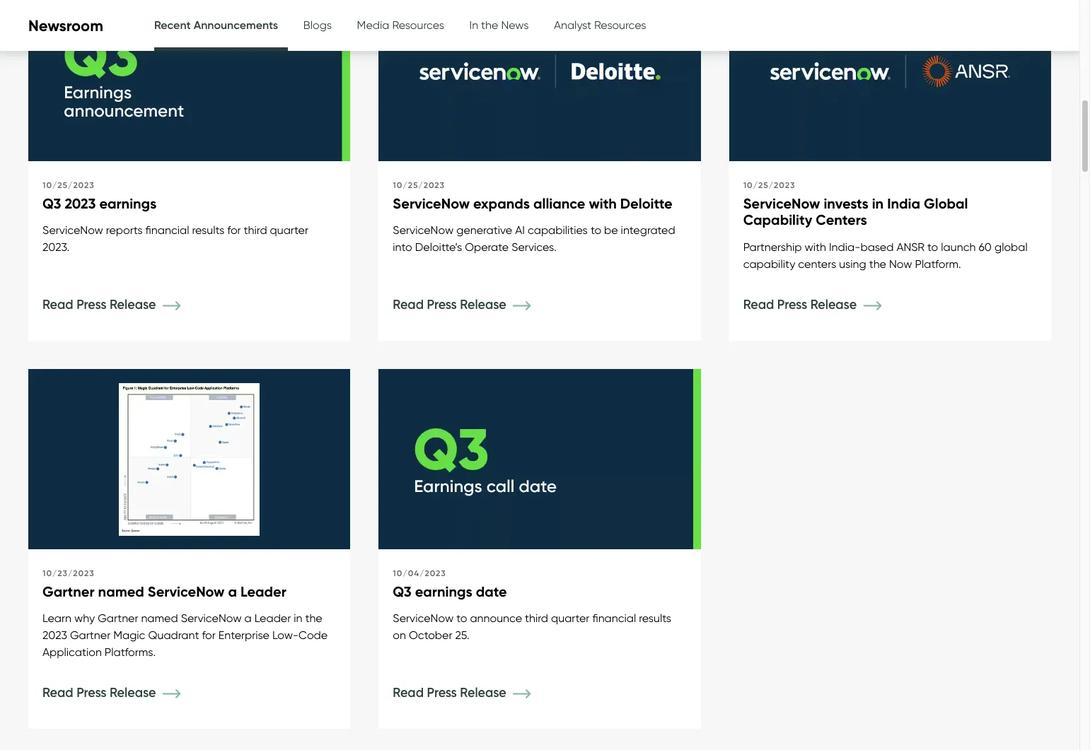 Task type: locate. For each thing, give the bounding box(es) containing it.
1 horizontal spatial earnings
[[415, 583, 472, 600]]

0 vertical spatial for
[[227, 224, 241, 237]]

enterprise
[[218, 629, 269, 642]]

the right 'in' at top
[[481, 18, 498, 32]]

0 horizontal spatial third
[[244, 224, 267, 237]]

results inside servicenow reports financial results for third quarter 2023.
[[192, 224, 224, 237]]

0 horizontal spatial results
[[192, 224, 224, 237]]

read press release for invests
[[743, 297, 860, 312]]

gartner named servicenow a leader
[[42, 583, 286, 600]]

servicenow inside servicenow invests in india global capability centers
[[743, 195, 820, 212]]

release for earnings
[[460, 685, 506, 701]]

resources inside media resources link
[[392, 18, 444, 32]]

leader
[[240, 583, 286, 600], [254, 612, 291, 626]]

1 horizontal spatial a
[[244, 612, 252, 626]]

servicenow for servicenow invests in india global capability centers
[[743, 195, 820, 212]]

results inside servicenow to announce third quarter financial results on october 25.
[[639, 612, 671, 626]]

resources for analyst resources
[[594, 18, 646, 32]]

0 vertical spatial quarter
[[270, 224, 308, 237]]

1 vertical spatial third
[[525, 612, 548, 626]]

read press release for earnings
[[393, 685, 510, 701]]

0 horizontal spatial q3
[[42, 195, 61, 212]]

named
[[98, 583, 144, 600], [141, 612, 178, 626]]

named up magic on the left
[[98, 583, 144, 600]]

deloitte's operate
[[415, 241, 509, 254]]

0 horizontal spatial financial
[[145, 224, 189, 237]]

in inside servicenow invests in india global capability centers
[[872, 195, 884, 212]]

centers
[[816, 211, 867, 229]]

with india-
[[805, 240, 861, 254]]

1 horizontal spatial q3
[[393, 583, 412, 600]]

0 vertical spatial q3
[[42, 195, 61, 212]]

servicenow up october
[[393, 612, 454, 626]]

analyst resources link
[[554, 1, 646, 50]]

0 vertical spatial gartner
[[42, 583, 95, 600]]

servicenow
[[743, 195, 820, 212], [42, 224, 103, 237], [393, 224, 454, 237], [148, 583, 225, 600], [181, 612, 242, 626], [393, 612, 454, 626]]

q3 earnings date
[[393, 583, 507, 600]]

read press release
[[42, 297, 159, 312], [393, 297, 510, 312], [743, 297, 860, 312], [42, 685, 159, 701], [393, 685, 510, 701]]

0 horizontal spatial the
[[305, 612, 322, 626]]

1 vertical spatial financial
[[592, 612, 636, 626]]

leader up low-
[[254, 612, 291, 626]]

0 vertical spatial third
[[244, 224, 267, 237]]

1 vertical spatial quarter
[[551, 612, 590, 626]]

named up the quadrant on the left of page
[[141, 612, 178, 626]]

india global
[[887, 195, 968, 212]]

recent announcements
[[154, 18, 278, 32]]

2 vertical spatial gartner
[[70, 629, 110, 642]]

release
[[110, 297, 156, 312], [460, 297, 506, 312], [810, 297, 857, 312], [110, 685, 156, 701], [460, 685, 506, 701]]

1 vertical spatial in
[[294, 612, 302, 626]]

in up low-
[[294, 612, 302, 626]]

q3 2023 earnings image
[[28, 0, 350, 162]]

quarter
[[270, 224, 308, 237], [551, 612, 590, 626]]

resources inside analyst resources link
[[594, 18, 646, 32]]

news
[[501, 18, 529, 32]]

third inside servicenow reports financial results for third quarter 2023.
[[244, 224, 267, 237]]

1 vertical spatial results
[[639, 612, 671, 626]]

0 horizontal spatial quarter
[[270, 224, 308, 237]]

read for q3 2023 earnings
[[42, 297, 73, 312]]

read down capability
[[743, 297, 774, 312]]

1 vertical spatial q3
[[393, 583, 412, 600]]

leader inside learn why gartner named servicenow a leader in the 2023 gartner magic quadrant for enterprise low-code application platforms.
[[254, 612, 291, 626]]

gartner up 'learn'
[[42, 583, 95, 600]]

servicenow for servicenow generative ai capabilities to be integrated into deloitte's operate services.
[[393, 224, 454, 237]]

1 vertical spatial for
[[202, 629, 216, 642]]

for
[[227, 224, 241, 237], [202, 629, 216, 642]]

0 vertical spatial earnings
[[99, 195, 157, 212]]

gartner down why
[[70, 629, 110, 642]]

gartner up magic on the left
[[98, 612, 138, 626]]

servicenow inside servicenow reports financial results for third quarter 2023.
[[42, 224, 103, 237]]

read press release link for earnings
[[393, 685, 552, 701]]

a
[[228, 583, 237, 600], [244, 612, 252, 626]]

1 horizontal spatial in
[[872, 195, 884, 212]]

q3 earnings date image
[[379, 369, 701, 550]]

1 horizontal spatial third
[[525, 612, 548, 626]]

in right invests
[[872, 195, 884, 212]]

financial inside servicenow to announce third quarter financial results on october 25.
[[592, 612, 636, 626]]

0 vertical spatial the
[[481, 18, 498, 32]]

1 vertical spatial leader
[[254, 612, 291, 626]]

0 vertical spatial 2023
[[65, 195, 96, 212]]

analyst
[[554, 18, 591, 32]]

0 horizontal spatial earnings
[[99, 195, 157, 212]]

servicenow up partnership at right
[[743, 195, 820, 212]]

1 horizontal spatial financial
[[592, 612, 636, 626]]

1 horizontal spatial resources
[[594, 18, 646, 32]]

code
[[299, 629, 328, 642]]

2023
[[65, 195, 96, 212], [42, 629, 67, 642]]

2 resources from the left
[[594, 18, 646, 32]]

read
[[42, 297, 73, 312], [393, 297, 424, 312], [743, 297, 774, 312], [42, 685, 73, 701], [393, 685, 424, 701]]

the inside learn why gartner named servicenow a leader in the 2023 gartner magic quadrant for enterprise low-code application platforms.
[[305, 612, 322, 626]]

leader up enterprise
[[240, 583, 286, 600]]

gartner
[[42, 583, 95, 600], [98, 612, 138, 626], [70, 629, 110, 642]]

based
[[861, 240, 894, 254]]

resources
[[392, 18, 444, 32], [594, 18, 646, 32]]

0 vertical spatial financial
[[145, 224, 189, 237]]

earnings up reports
[[99, 195, 157, 212]]

0 vertical spatial results
[[192, 224, 224, 237]]

read down 2023.
[[42, 297, 73, 312]]

third
[[244, 224, 267, 237], [525, 612, 548, 626]]

1 vertical spatial earnings
[[415, 583, 472, 600]]

the up code
[[305, 612, 322, 626]]

quarter inside servicenow reports financial results for third quarter 2023.
[[270, 224, 308, 237]]

2023 up 2023.
[[65, 195, 96, 212]]

0 vertical spatial in
[[872, 195, 884, 212]]

1 resources from the left
[[392, 18, 444, 32]]

servicenow inside servicenow generative ai capabilities to be integrated into deloitte's operate services.
[[393, 224, 454, 237]]

blogs
[[303, 18, 332, 32]]

0 horizontal spatial for
[[202, 629, 216, 642]]

now
[[889, 257, 912, 271]]

servicenow expands
[[393, 195, 530, 212]]

1 horizontal spatial for
[[227, 224, 241, 237]]

earnings
[[99, 195, 157, 212], [415, 583, 472, 600]]

read for q3 earnings date
[[393, 685, 424, 701]]

magic
[[113, 629, 145, 642]]

newsroom
[[28, 16, 103, 35]]

servicenow reports financial results for third quarter 2023.
[[42, 224, 308, 254]]

read down on
[[393, 685, 424, 701]]

60
[[979, 240, 992, 254]]

the
[[481, 18, 498, 32], [305, 612, 322, 626]]

results
[[192, 224, 224, 237], [639, 612, 671, 626]]

q3 up on
[[393, 583, 412, 600]]

read down into
[[393, 297, 424, 312]]

read for gartner named servicenow a leader
[[42, 685, 73, 701]]

q3 up 2023.
[[42, 195, 61, 212]]

1 horizontal spatial quarter
[[551, 612, 590, 626]]

read press release link
[[42, 297, 202, 312], [393, 297, 552, 312], [743, 297, 902, 312], [42, 685, 202, 701], [393, 685, 552, 701]]

for inside learn why gartner named servicenow a leader in the 2023 gartner magic quadrant for enterprise low-code application platforms.
[[202, 629, 216, 642]]

press for q3 2023 earnings
[[77, 297, 106, 312]]

financial inside servicenow reports financial results for third quarter 2023.
[[145, 224, 189, 237]]

read press release link for alliance with
[[393, 297, 552, 312]]

resources right analyst
[[594, 18, 646, 32]]

financial
[[145, 224, 189, 237], [592, 612, 636, 626]]

1 vertical spatial a
[[244, 612, 252, 626]]

1 vertical spatial 2023
[[42, 629, 67, 642]]

1 vertical spatial named
[[141, 612, 178, 626]]

earnings up to
[[415, 583, 472, 600]]

1 horizontal spatial results
[[639, 612, 671, 626]]

analyst resources
[[554, 18, 646, 32]]

launch
[[941, 240, 976, 254]]

servicenow up 2023.
[[42, 224, 103, 237]]

announcements
[[194, 18, 278, 32]]

resources right "media"
[[392, 18, 444, 32]]

in
[[872, 195, 884, 212], [294, 612, 302, 626]]

ai
[[515, 224, 525, 237]]

q3
[[42, 195, 61, 212], [393, 583, 412, 600]]

1 vertical spatial the
[[305, 612, 322, 626]]

servicenow inside servicenow to announce third quarter financial results on october 25.
[[393, 612, 454, 626]]

press
[[77, 297, 106, 312], [427, 297, 457, 312], [777, 297, 807, 312], [77, 685, 106, 701], [427, 685, 457, 701]]

blogs link
[[303, 1, 332, 50]]

2023 down 'learn'
[[42, 629, 67, 642]]

servicenow up enterprise
[[181, 612, 242, 626]]

read down application
[[42, 685, 73, 701]]

read press release link for named
[[42, 685, 202, 701]]

read press release link for invests
[[743, 297, 902, 312]]

announce
[[470, 612, 522, 626]]

0 horizontal spatial resources
[[392, 18, 444, 32]]

platform.
[[915, 257, 961, 271]]

0 horizontal spatial in
[[294, 612, 302, 626]]

deloitte
[[620, 195, 672, 212]]

servicenow up into
[[393, 224, 454, 237]]

0 horizontal spatial a
[[228, 583, 237, 600]]

october
[[409, 629, 452, 642]]

recent announcements link
[[154, 0, 278, 53]]

learn why gartner named servicenow a leader in the 2023 gartner magic quadrant for enterprise low-code application platforms.
[[42, 612, 328, 659]]

quarter inside servicenow to announce third quarter financial results on october 25.
[[551, 612, 590, 626]]

resources for media resources
[[392, 18, 444, 32]]



Task type: vqa. For each thing, say whether or not it's contained in the screenshot.
cost in It Cost Reduction Manage The Complete Technology Asset Lifecycle Systematically. Reduce Costs For Software, Hardware, And Cloud While Mitigating Asset Risk.
no



Task type: describe. For each thing, give the bounding box(es) containing it.
release for 2023
[[110, 297, 156, 312]]

in
[[469, 18, 478, 32]]

press for servicenow expands alliance with deloitte
[[427, 297, 457, 312]]

servicenow inside learn why gartner named servicenow a leader in the 2023 gartner magic quadrant for enterprise low-code application platforms.
[[181, 612, 242, 626]]

for inside servicenow reports financial results for third quarter 2023.
[[227, 224, 241, 237]]

media resources link
[[357, 1, 444, 50]]

servicenow generative ai capabilities to be integrated into deloitte's operate services.
[[393, 224, 675, 254]]

centers using the
[[798, 257, 886, 271]]

press for servicenow invests in india global capability centers
[[777, 297, 807, 312]]

25.
[[455, 629, 470, 642]]

servicenow for servicenow to announce third quarter financial results on october 25.
[[393, 612, 454, 626]]

in the news link
[[469, 1, 529, 50]]

ansr to
[[897, 240, 938, 254]]

partnership
[[743, 240, 802, 254]]

global
[[995, 240, 1028, 254]]

release for invests
[[810, 297, 857, 312]]

servicenow up learn why gartner named servicenow a leader in the 2023 gartner magic quadrant for enterprise low-code application platforms.
[[148, 583, 225, 600]]

read for servicenow invests in india global capability centers
[[743, 297, 774, 312]]

recent
[[154, 18, 191, 32]]

0 vertical spatial leader
[[240, 583, 286, 600]]

servicenow expands alliance with deloitte image
[[379, 0, 701, 162]]

read for servicenow expands alliance with deloitte
[[393, 297, 424, 312]]

read press release link for 2023
[[42, 297, 202, 312]]

release for named
[[110, 685, 156, 701]]

q3 2023 earnings
[[42, 195, 157, 212]]

platforms.
[[105, 646, 156, 659]]

named inside learn why gartner named servicenow a leader in the 2023 gartner magic quadrant for enterprise low-code application platforms.
[[141, 612, 178, 626]]

servicenow to announce third quarter financial results on october 25.
[[393, 612, 671, 642]]

into
[[393, 241, 412, 254]]

why
[[74, 612, 95, 626]]

0 vertical spatial named
[[98, 583, 144, 600]]

application
[[42, 646, 102, 659]]

third inside servicenow to announce third quarter financial results on october 25.
[[525, 612, 548, 626]]

reports
[[106, 224, 143, 237]]

media
[[357, 18, 389, 32]]

read press release for alliance with
[[393, 297, 510, 312]]

on
[[393, 629, 406, 642]]

2023 inside learn why gartner named servicenow a leader in the 2023 gartner magic quadrant for enterprise low-code application platforms.
[[42, 629, 67, 642]]

read press release for 2023
[[42, 297, 159, 312]]

learn
[[42, 612, 71, 626]]

in inside learn why gartner named servicenow a leader in the 2023 gartner magic quadrant for enterprise low-code application platforms.
[[294, 612, 302, 626]]

capability
[[743, 211, 812, 229]]

press for q3 earnings date
[[427, 685, 457, 701]]

in the news
[[469, 18, 529, 32]]

servicenow for servicenow reports financial results for third quarter 2023.
[[42, 224, 103, 237]]

press for gartner named servicenow a leader
[[77, 685, 106, 701]]

services.
[[512, 241, 557, 254]]

be
[[604, 224, 618, 237]]

servicenow invests in india global capability centers
[[743, 195, 968, 229]]

q3 for q3 earnings date
[[393, 583, 412, 600]]

1 vertical spatial gartner
[[98, 612, 138, 626]]

quadrant
[[148, 629, 199, 642]]

partnership with india-based ansr to launch 60 global capability centers using the now platform.
[[743, 240, 1028, 271]]

1 horizontal spatial the
[[481, 18, 498, 32]]

read press release for named
[[42, 685, 159, 701]]

invests
[[824, 195, 868, 212]]

servicenow invests in india global capability centers image
[[729, 0, 1051, 162]]

media resources
[[357, 18, 444, 32]]

to
[[456, 612, 467, 626]]

capabilities to
[[528, 224, 601, 237]]

integrated
[[621, 224, 675, 237]]

date
[[476, 583, 507, 600]]

2023.
[[42, 241, 69, 254]]

low-
[[272, 629, 299, 642]]

release for alliance with
[[460, 297, 506, 312]]

q3 for q3 2023 earnings
[[42, 195, 61, 212]]

capability
[[743, 257, 795, 271]]

0 vertical spatial a
[[228, 583, 237, 600]]

gartner named servicenow a leader image
[[28, 369, 350, 550]]

generative
[[456, 224, 512, 237]]

alliance with
[[533, 195, 617, 212]]

servicenow expands alliance with deloitte
[[393, 195, 672, 212]]

a inside learn why gartner named servicenow a leader in the 2023 gartner magic quadrant for enterprise low-code application platforms.
[[244, 612, 252, 626]]



